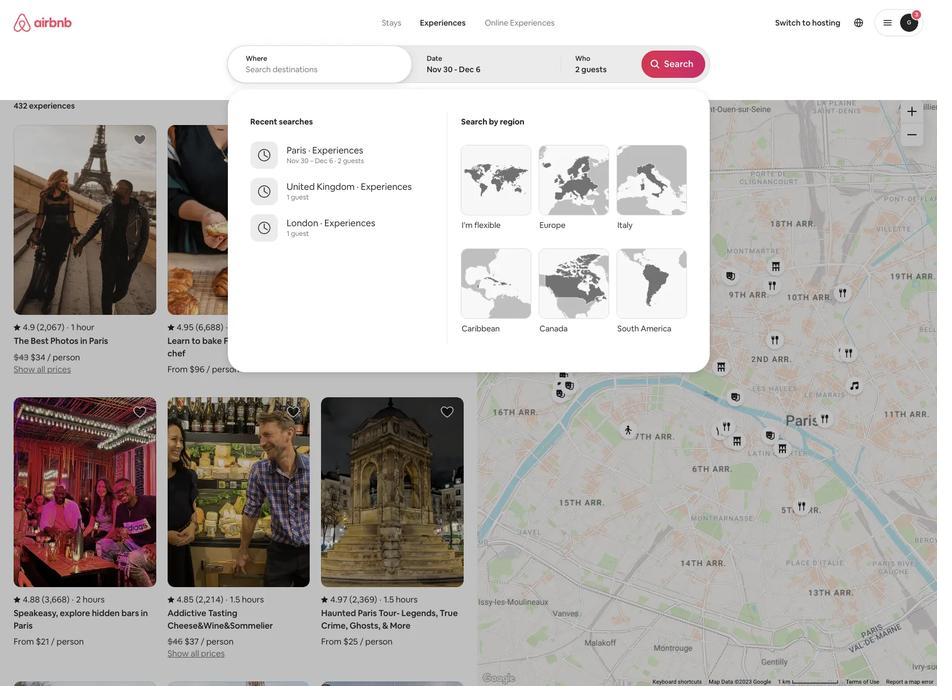 Task type: locate. For each thing, give the bounding box(es) containing it.
· right london
[[320, 217, 323, 229]]

None search field
[[227, 0, 710, 372]]

french
[[224, 336, 251, 346]]

2 vertical spatial 2
[[76, 594, 81, 605]]

2 · 1.5 hours from the left
[[380, 594, 418, 605]]

show
[[14, 364, 35, 374], [168, 648, 189, 659]]

prices down cheese&wine&sommelier
[[201, 648, 225, 659]]

experiences up kingdom
[[312, 144, 363, 156]]

· inside united kingdom · experiences 1 guest
[[357, 181, 359, 193]]

hours up legends,
[[396, 594, 418, 605]]

0 horizontal spatial dec
[[315, 156, 328, 165]]

hours inside haunted paris tour- legends, true crime, ghosts, & more group
[[396, 594, 418, 605]]

show all prices button inside the best photos in paris group
[[14, 363, 71, 374]]

2 horizontal spatial 2
[[575, 64, 580, 74]]

paris inside the best photos in paris $43 $34 / person show all prices
[[89, 336, 108, 346]]

· right –
[[335, 156, 336, 165]]

show inside addictive tasting cheese&wine&sommelier $46 $37 / person show all prices
[[168, 648, 189, 659]]

6 right -
[[476, 64, 481, 74]]

hours inside learn to bake french croissant w/ a chef group
[[243, 322, 265, 333]]

recent
[[250, 117, 277, 127]]

1 vertical spatial 6
[[329, 156, 333, 165]]

show all prices button inside addictive tasting cheese&wine&sommelier group
[[168, 647, 225, 659]]

experiences inside the paris · experiences nov 30 – dec 6 · 2 guests
[[312, 144, 363, 156]]

2 for · 2 hours
[[76, 594, 81, 605]]

2 for who 2 guests
[[575, 64, 580, 74]]

speakeasy, explore hidden bars in paris from $21 / person
[[14, 608, 148, 647]]

1 down united
[[287, 229, 290, 238]]

experiences down united kingdom · experiences 1 guest
[[325, 217, 375, 229]]

6
[[476, 64, 481, 74], [329, 156, 333, 165]]

1.5 for tasting
[[230, 594, 240, 605]]

0 horizontal spatial guests
[[343, 156, 364, 165]]

and inside art and culture button
[[285, 61, 299, 72]]

0 vertical spatial 30
[[443, 64, 453, 74]]

from inside 'learn to bake french croissant w/ a chef from $96 / person'
[[168, 364, 188, 375]]

0 horizontal spatial show
[[14, 364, 35, 374]]

0 vertical spatial dec
[[459, 64, 474, 74]]

1 horizontal spatial a
[[905, 679, 908, 685]]

art
[[272, 61, 284, 72]]

add to wishlist image
[[287, 133, 300, 147], [287, 405, 300, 419]]

0 horizontal spatial nov
[[287, 156, 299, 165]]

from down chef
[[168, 364, 188, 375]]

guest up london
[[291, 193, 309, 202]]

30 inside the paris · experiences nov 30 – dec 6 · 2 guests
[[301, 156, 309, 165]]

the best photos in paris group
[[14, 125, 156, 374]]

1 horizontal spatial show
[[168, 648, 189, 659]]

0 vertical spatial prices
[[47, 364, 71, 374]]

0 vertical spatial all
[[37, 364, 45, 374]]

error
[[922, 679, 934, 685]]

/
[[47, 352, 51, 363], [207, 364, 210, 375], [51, 636, 55, 647], [201, 636, 204, 647], [360, 636, 364, 647]]

1 vertical spatial 2
[[338, 156, 342, 165]]

addictive
[[168, 608, 206, 619]]

/ right $34
[[47, 352, 51, 363]]

1 horizontal spatial in
[[141, 608, 148, 619]]

legends,
[[402, 608, 438, 619]]

2
[[575, 64, 580, 74], [338, 156, 342, 165], [76, 594, 81, 605]]

prices down photos at the left of page
[[47, 364, 71, 374]]

addictive tasting cheese&wine&sommelier group
[[168, 397, 310, 659]]

1.5 up 'tasting'
[[230, 594, 240, 605]]

1 left km on the bottom right
[[778, 679, 782, 685]]

Tours button
[[544, 55, 583, 78]]

person inside the best photos in paris $43 $34 / person show all prices
[[53, 352, 80, 363]]

$96
[[190, 364, 205, 375]]

zoom in image
[[908, 107, 917, 116]]

keyboard
[[653, 679, 677, 685]]

1 left the hour
[[71, 322, 75, 333]]

google
[[754, 679, 772, 685]]

· right kingdom
[[357, 181, 359, 193]]

30 left -
[[443, 64, 453, 74]]

from
[[168, 364, 188, 375], [14, 636, 34, 647], [321, 636, 342, 647]]

experiences inside united kingdom · experiences 1 guest
[[361, 181, 412, 193]]

haunted paris tour- legends, true crime, ghosts, & more from $25 / person
[[321, 608, 458, 647]]

· inside learn to bake french croissant w/ a chef group
[[226, 322, 228, 333]]

prices inside addictive tasting cheese&wine&sommelier $46 $37 / person show all prices
[[201, 648, 225, 659]]

30 left –
[[301, 156, 309, 165]]

of
[[864, 679, 869, 685]]

paris
[[287, 144, 306, 156], [89, 336, 108, 346], [358, 608, 377, 619], [14, 620, 33, 631]]

0 horizontal spatial prices
[[47, 364, 71, 374]]

/ inside the best photos in paris $43 $34 / person show all prices
[[47, 352, 51, 363]]

2 up the explore
[[76, 594, 81, 605]]

and left drink
[[448, 61, 461, 72]]

$43
[[14, 352, 29, 363]]

cheese&wine&sommelier
[[168, 620, 273, 631]]

hours
[[243, 322, 265, 333], [83, 594, 105, 605], [242, 594, 264, 605], [396, 594, 418, 605]]

0 horizontal spatial 30
[[301, 156, 309, 165]]

paris inside 'speakeasy, explore hidden bars in paris from $21 / person'
[[14, 620, 33, 631]]

1 horizontal spatial 2
[[338, 156, 342, 165]]

1.5
[[230, 594, 240, 605], [384, 594, 394, 605]]

Entertainment button
[[341, 55, 413, 78]]

· inside haunted paris tour- legends, true crime, ghosts, & more group
[[380, 594, 382, 605]]

2 inside speakeasy, explore hidden bars in paris group
[[76, 594, 81, 605]]

switch to hosting
[[776, 18, 841, 28]]

experiences button
[[411, 11, 475, 34]]

/ right $25
[[360, 636, 364, 647]]

add to wishlist image inside haunted paris tour- legends, true crime, ghosts, & more group
[[441, 405, 454, 419]]

from left $21 at the bottom left of page
[[14, 636, 34, 647]]

0 vertical spatial guest
[[291, 193, 309, 202]]

1 vertical spatial to
[[192, 336, 201, 346]]

/ inside 'speakeasy, explore hidden bars in paris from $21 / person'
[[51, 636, 55, 647]]

profile element
[[584, 0, 924, 45]]

to inside 'learn to bake french croissant w/ a chef from $96 / person'
[[192, 336, 201, 346]]

experiences inside london · experiences 1 guest
[[325, 217, 375, 229]]

0 horizontal spatial to
[[192, 336, 201, 346]]

add to wishlist image
[[133, 133, 146, 147], [441, 133, 454, 147], [133, 405, 146, 419], [441, 405, 454, 419]]

0 horizontal spatial a
[[304, 336, 309, 346]]

1 up london
[[287, 193, 290, 202]]

0 vertical spatial guests
[[582, 64, 607, 74]]

add to wishlist image for speakeasy, explore hidden bars in paris from $21 / person
[[133, 405, 146, 419]]

add to wishlist image inside paris photo session "group"
[[441, 133, 454, 147]]

· up tour-
[[380, 594, 382, 605]]

2 inside who 2 guests
[[575, 64, 580, 74]]

0 horizontal spatial all
[[37, 364, 45, 374]]

· inside speakeasy, explore hidden bars in paris group
[[72, 594, 74, 605]]

paris inside the paris · experiences nov 30 – dec 6 · 2 guests
[[287, 144, 306, 156]]

all
[[37, 364, 45, 374], [191, 648, 199, 659]]

2 guest from the top
[[291, 229, 309, 238]]

· 1.5 hours inside addictive tasting cheese&wine&sommelier group
[[226, 594, 264, 605]]

in
[[80, 336, 87, 346], [141, 608, 148, 619]]

region
[[500, 117, 525, 127]]

1 horizontal spatial guests
[[582, 64, 607, 74]]

map data ©2023 google
[[709, 679, 772, 685]]

hours for tour-
[[396, 594, 418, 605]]

0 vertical spatial 2
[[575, 64, 580, 74]]

experiences right kingdom
[[361, 181, 412, 193]]

· inside addictive tasting cheese&wine&sommelier group
[[226, 594, 228, 605]]

Nature and outdoors button
[[711, 55, 806, 78]]

·
[[308, 144, 310, 156], [335, 156, 336, 165], [357, 181, 359, 193], [320, 217, 323, 229], [67, 322, 69, 333], [226, 322, 228, 333], [72, 594, 74, 605], [226, 594, 228, 605], [380, 594, 382, 605]]

4.85 out of 5 average rating,  2,214 reviews image
[[168, 594, 223, 605]]

data
[[722, 679, 734, 685]]

croissant
[[253, 336, 290, 346]]

paris down the hour
[[89, 336, 108, 346]]

· 1.5 hours inside haunted paris tour- legends, true crime, ghosts, & more group
[[380, 594, 418, 605]]

4.97
[[330, 594, 348, 605]]

from down crime,
[[321, 636, 342, 647]]

a
[[304, 336, 309, 346], [905, 679, 908, 685]]

1 horizontal spatial prices
[[201, 648, 225, 659]]

shortcuts
[[678, 679, 702, 685]]

0 vertical spatial to
[[803, 18, 811, 28]]

/ inside haunted paris tour- legends, true crime, ghosts, & more from $25 / person
[[360, 636, 364, 647]]

to right switch
[[803, 18, 811, 28]]

· 1.5 hours up 'tasting'
[[226, 594, 264, 605]]

1 horizontal spatial show all prices button
[[168, 647, 225, 659]]

2 1.5 from the left
[[384, 594, 394, 605]]

show down $46
[[168, 648, 189, 659]]

1 vertical spatial show all prices button
[[168, 647, 225, 659]]

guests inside the paris · experiences nov 30 – dec 6 · 2 guests
[[343, 156, 364, 165]]

/ right $96
[[207, 364, 210, 375]]

1 vertical spatial 30
[[301, 156, 309, 165]]

from inside haunted paris tour- legends, true crime, ghosts, & more from $25 / person
[[321, 636, 342, 647]]

1 · 1.5 hours from the left
[[226, 594, 264, 605]]

nov left –
[[287, 156, 299, 165]]

america
[[641, 323, 672, 334]]

1 horizontal spatial from
[[168, 364, 188, 375]]

add to wishlist image inside the best photos in paris group
[[133, 133, 146, 147]]

all down '$37'
[[191, 648, 199, 659]]

experiences tab panel
[[227, 45, 710, 372]]

1 and from the left
[[285, 61, 299, 72]]

paris up ghosts,
[[358, 608, 377, 619]]

0 horizontal spatial 2
[[76, 594, 81, 605]]

· left 2.5
[[226, 322, 228, 333]]

guest down united
[[291, 229, 309, 238]]

1 guest from the top
[[291, 193, 309, 202]]

1 vertical spatial in
[[141, 608, 148, 619]]

guests
[[582, 64, 607, 74], [343, 156, 364, 165]]

add to wishlist image inside speakeasy, explore hidden bars in paris group
[[133, 405, 146, 419]]

1 vertical spatial guest
[[291, 229, 309, 238]]

1 vertical spatial prices
[[201, 648, 225, 659]]

a left map
[[905, 679, 908, 685]]

a right "w/"
[[304, 336, 309, 346]]

sightseeing
[[598, 61, 640, 72]]

to down 4.95 out of 5 average rating,  6,688 reviews image
[[192, 336, 201, 346]]

report a map error link
[[887, 679, 934, 685]]

report a map error
[[887, 679, 934, 685]]

guest inside london · experiences 1 guest
[[291, 229, 309, 238]]

guest
[[291, 193, 309, 202], [291, 229, 309, 238]]

1 horizontal spatial 30
[[443, 64, 453, 74]]

1
[[287, 193, 290, 202], [287, 229, 290, 238], [71, 322, 75, 333], [778, 679, 782, 685]]

show all prices button for $34
[[14, 363, 71, 374]]

0 vertical spatial show all prices button
[[14, 363, 71, 374]]

2 add to wishlist image from the top
[[287, 405, 300, 419]]

2 and from the left
[[448, 61, 461, 72]]

30
[[443, 64, 453, 74], [301, 156, 309, 165]]

1 vertical spatial show
[[168, 648, 189, 659]]

hours for hidden
[[83, 594, 105, 605]]

1.5 inside addictive tasting cheese&wine&sommelier group
[[230, 594, 240, 605]]

guests down who
[[582, 64, 607, 74]]

2 horizontal spatial from
[[321, 636, 342, 647]]

4.9
[[23, 322, 35, 333]]

by
[[489, 117, 499, 127]]

1 horizontal spatial and
[[448, 61, 461, 72]]

paris · experiences nov 30 – dec 6 · 2 guests
[[287, 144, 364, 165]]

1.5 inside haunted paris tour- legends, true crime, ghosts, & more group
[[384, 594, 394, 605]]

hours inside speakeasy, explore hidden bars in paris group
[[83, 594, 105, 605]]

show all prices button down best
[[14, 363, 71, 374]]

· inside london · experiences 1 guest
[[320, 217, 323, 229]]

/ right $21 at the bottom left of page
[[51, 636, 55, 647]]

europe
[[540, 220, 566, 230]]

experiences up date
[[420, 18, 466, 28]]

0 horizontal spatial in
[[80, 336, 87, 346]]

1 1.5 from the left
[[230, 594, 240, 605]]

· inside the best photos in paris group
[[67, 322, 69, 333]]

person down photos at the left of page
[[53, 352, 80, 363]]

switch to hosting link
[[769, 11, 848, 35]]

2 down who
[[575, 64, 580, 74]]

1 horizontal spatial all
[[191, 648, 199, 659]]

$21
[[36, 636, 49, 647]]

dec inside the paris · experiences nov 30 – dec 6 · 2 guests
[[315, 156, 328, 165]]

0 horizontal spatial 1.5
[[230, 594, 240, 605]]

hours up hidden
[[83, 594, 105, 605]]

1 inside button
[[778, 679, 782, 685]]

1 vertical spatial guests
[[343, 156, 364, 165]]

4.9 out of 5 average rating,  2,067 reviews image
[[14, 322, 64, 333]]

dec right –
[[315, 156, 328, 165]]

google image
[[480, 671, 518, 686]]

1 horizontal spatial dec
[[459, 64, 474, 74]]

1 vertical spatial add to wishlist image
[[287, 405, 300, 419]]

2 up kingdom
[[338, 156, 342, 165]]

0 vertical spatial show
[[14, 364, 35, 374]]

· up the explore
[[72, 594, 74, 605]]

w/
[[292, 336, 302, 346]]

paris down speakeasy,
[[14, 620, 33, 631]]

flexible
[[475, 220, 501, 230]]

haunted paris tour- legends, true crime, ghosts, & more group
[[321, 397, 464, 647]]

nov down date
[[427, 64, 442, 74]]

guests up united kingdom · experiences 1 guest
[[343, 156, 364, 165]]

1 add to wishlist image from the top
[[287, 133, 300, 147]]

person down cheese&wine&sommelier
[[206, 636, 234, 647]]

1 horizontal spatial 6
[[476, 64, 481, 74]]

paris photo session group
[[321, 125, 464, 363]]

0 vertical spatial nov
[[427, 64, 442, 74]]

3 button
[[875, 9, 924, 36]]

1.5 up tour-
[[384, 594, 394, 605]]

0 horizontal spatial 6
[[329, 156, 333, 165]]

0 horizontal spatial show all prices button
[[14, 363, 71, 374]]

· 1.5 hours for tasting
[[226, 594, 264, 605]]

show all prices button down cheese&wine&sommelier
[[168, 647, 225, 659]]

1 horizontal spatial · 1.5 hours
[[380, 594, 418, 605]]

· up photos at the left of page
[[67, 322, 69, 333]]

person right $96
[[212, 364, 239, 375]]

experiences right online
[[510, 18, 555, 28]]

· 1.5 hours up tour-
[[380, 594, 418, 605]]

Sightseeing button
[[588, 55, 650, 78]]

1 vertical spatial all
[[191, 648, 199, 659]]

learn
[[168, 336, 190, 346]]

1 horizontal spatial to
[[803, 18, 811, 28]]

in down the hour
[[80, 336, 87, 346]]

0 horizontal spatial and
[[285, 61, 299, 72]]

hours for cheese&wine&sommelier
[[242, 594, 264, 605]]

stays button
[[373, 11, 411, 34]]

terms of use link
[[846, 679, 880, 685]]

the best photos in paris $43 $34 / person show all prices
[[14, 336, 108, 374]]

· up 'tasting'
[[226, 594, 228, 605]]

recent searches group
[[237, 112, 447, 246]]

what can we help you find? tab list
[[373, 11, 475, 34]]

person right $21 at the bottom left of page
[[57, 636, 84, 647]]

and right art
[[285, 61, 299, 72]]

1 inside united kingdom · experiences 1 guest
[[287, 193, 290, 202]]

hours up cheese&wine&sommelier
[[242, 594, 264, 605]]

and
[[285, 61, 299, 72], [448, 61, 461, 72]]

hours inside addictive tasting cheese&wine&sommelier group
[[242, 594, 264, 605]]

$37
[[185, 636, 199, 647]]

add to wishlist image for 1.5 hours
[[287, 405, 300, 419]]

1 horizontal spatial nov
[[427, 64, 442, 74]]

keyboard shortcuts button
[[653, 678, 702, 686]]

bars
[[122, 608, 139, 619]]

search by region
[[461, 117, 525, 127]]

date nov 30 - dec 6
[[427, 54, 481, 74]]

1 horizontal spatial 1.5
[[384, 594, 394, 605]]

i'm flexible
[[462, 220, 501, 230]]

0 vertical spatial a
[[304, 336, 309, 346]]

united kingdom · experiences 1 guest
[[287, 181, 412, 202]]

dec right -
[[459, 64, 474, 74]]

4.95
[[177, 322, 194, 333]]

all down $34
[[37, 364, 45, 374]]

&
[[382, 620, 388, 631]]

to inside profile 'element'
[[803, 18, 811, 28]]

0 vertical spatial 6
[[476, 64, 481, 74]]

all inside the best photos in paris $43 $34 / person show all prices
[[37, 364, 45, 374]]

0 vertical spatial in
[[80, 336, 87, 346]]

/ right '$37'
[[201, 636, 204, 647]]

and for food
[[448, 61, 461, 72]]

1 vertical spatial dec
[[315, 156, 328, 165]]

in right bars at the bottom left of the page
[[141, 608, 148, 619]]

0 vertical spatial add to wishlist image
[[287, 133, 300, 147]]

person down &
[[365, 636, 393, 647]]

paris left –
[[287, 144, 306, 156]]

show down $43
[[14, 364, 35, 374]]

and inside 'food and drink' button
[[448, 61, 461, 72]]

0 horizontal spatial from
[[14, 636, 34, 647]]

hours right 2.5
[[243, 322, 265, 333]]

to
[[803, 18, 811, 28], [192, 336, 201, 346]]

6 right –
[[329, 156, 333, 165]]

report
[[887, 679, 904, 685]]

0 horizontal spatial · 1.5 hours
[[226, 594, 264, 605]]

1 vertical spatial nov
[[287, 156, 299, 165]]



Task type: describe. For each thing, give the bounding box(es) containing it.
ghosts,
[[350, 620, 381, 631]]

italy
[[618, 220, 633, 230]]

see 30+ top paris sights, fun guide group
[[321, 682, 464, 686]]

addictive tasting cheese&wine&sommelier $46 $37 / person show all prices
[[168, 608, 273, 659]]

art and culture
[[272, 61, 327, 72]]

person inside 'speakeasy, explore hidden bars in paris from $21 / person'
[[57, 636, 84, 647]]

date
[[427, 54, 442, 63]]

(2,369)
[[350, 594, 377, 605]]

canada
[[540, 323, 568, 334]]

1 inside london · experiences 1 guest
[[287, 229, 290, 238]]

guest inside united kingdom · experiences 1 guest
[[291, 193, 309, 202]]

3
[[915, 11, 919, 18]]

1 vertical spatial a
[[905, 679, 908, 685]]

Sports button
[[496, 55, 539, 78]]

nov inside the paris · experiences nov 30 – dec 6 · 2 guests
[[287, 156, 299, 165]]

a inside 'learn to bake french croissant w/ a chef from $96 / person'
[[304, 336, 309, 346]]

learn to bake french croissant w/ a chef group
[[168, 125, 310, 375]]

south
[[618, 323, 639, 334]]

nov inside date nov 30 - dec 6
[[427, 64, 442, 74]]

-
[[454, 64, 457, 74]]

add to wishlist image for the best photos in paris $43 $34 / person show all prices
[[133, 133, 146, 147]]

add to wishlist image for haunted paris tour- legends, true crime, ghosts, & more from $25 / person
[[441, 405, 454, 419]]

1.5 for paris
[[384, 594, 394, 605]]

–
[[310, 156, 314, 165]]

terms of use
[[846, 679, 880, 685]]

experiences inside button
[[420, 18, 466, 28]]

· 1.5 hours for paris
[[380, 594, 418, 605]]

2.5
[[230, 322, 241, 333]]

in inside 'speakeasy, explore hidden bars in paris from $21 / person'
[[141, 608, 148, 619]]

(2,067)
[[37, 322, 64, 333]]

all inside addictive tasting cheese&wine&sommelier $46 $37 / person show all prices
[[191, 648, 199, 659]]

use
[[870, 679, 880, 685]]

caribbean
[[462, 323, 500, 334]]

4.95 out of 5 average rating,  6,688 reviews image
[[168, 322, 223, 333]]

and for art
[[285, 61, 299, 72]]

united
[[287, 181, 315, 193]]

6 inside the paris · experiences nov 30 – dec 6 · 2 guests
[[329, 156, 333, 165]]

food
[[427, 61, 446, 72]]

guests inside who 2 guests
[[582, 64, 607, 74]]

6 inside date nov 30 - dec 6
[[476, 64, 481, 74]]

Wellness button
[[655, 55, 706, 78]]

Art and culture button
[[262, 55, 336, 78]]

to for bake
[[192, 336, 201, 346]]

crime,
[[321, 620, 348, 631]]

$25
[[344, 636, 358, 647]]

30 inside date nov 30 - dec 6
[[443, 64, 453, 74]]

4.88
[[23, 594, 40, 605]]

bake
[[202, 336, 222, 346]]

· down searches
[[308, 144, 310, 156]]

drink
[[463, 61, 482, 72]]

1 inside the best photos in paris group
[[71, 322, 75, 333]]

hours for bake
[[243, 322, 265, 333]]

1 km button
[[775, 678, 843, 686]]

/ inside 'learn to bake french croissant w/ a chef from $96 / person'
[[207, 364, 210, 375]]

hosting
[[813, 18, 841, 28]]

photos
[[50, 336, 78, 346]]

$34
[[30, 352, 45, 363]]

map
[[909, 679, 921, 685]]

true
[[440, 608, 458, 619]]

(6,688)
[[196, 322, 223, 333]]

kingdom
[[317, 181, 355, 193]]

speakeasy, explore hidden bars in paris group
[[14, 397, 156, 647]]

stays
[[382, 18, 402, 28]]

4.9 (2,067)
[[23, 322, 64, 333]]

432
[[14, 101, 27, 111]]

none search field containing paris · experiences
[[227, 0, 710, 372]]

food and drink
[[427, 61, 482, 72]]

switch
[[776, 18, 801, 28]]

map
[[709, 679, 720, 685]]

4.97 out of 5 average rating,  2,369 reviews image
[[321, 594, 377, 605]]

online experiences
[[485, 18, 555, 28]]

online
[[485, 18, 509, 28]]

person inside haunted paris tour- legends, true crime, ghosts, & more from $25 / person
[[365, 636, 393, 647]]

from inside 'speakeasy, explore hidden bars in paris from $21 / person'
[[14, 636, 34, 647]]

best
[[31, 336, 49, 346]]

person inside addictive tasting cheese&wine&sommelier $46 $37 / person show all prices
[[206, 636, 234, 647]]

2 inside the paris · experiences nov 30 – dec 6 · 2 guests
[[338, 156, 342, 165]]

in inside the best photos in paris $43 $34 / person show all prices
[[80, 336, 87, 346]]

recent searches
[[250, 117, 313, 127]]

show inside the best photos in paris $43 $34 / person show all prices
[[14, 364, 35, 374]]

terms
[[846, 679, 862, 685]]

paris inside haunted paris tour- legends, true crime, ghosts, & more from $25 / person
[[358, 608, 377, 619]]

amazing photos in paris group
[[168, 682, 310, 686]]

(2,214)
[[196, 594, 223, 605]]

zoom out image
[[908, 130, 917, 139]]

culture
[[301, 61, 327, 72]]

searches
[[279, 117, 313, 127]]

4.95 (6,688)
[[177, 322, 223, 333]]

· 2 hours
[[72, 594, 105, 605]]

hour
[[76, 322, 94, 333]]

paris photoshoot by award-winning filmmaker -multilocation group
[[14, 682, 156, 686]]

chef
[[168, 348, 186, 359]]

show all prices button for $37
[[168, 647, 225, 659]]

to for hosting
[[803, 18, 811, 28]]

who 2 guests
[[575, 54, 607, 74]]

· 1 hour
[[67, 322, 94, 333]]

tasting
[[208, 608, 237, 619]]

experiences
[[29, 101, 75, 111]]

keyboard shortcuts
[[653, 679, 702, 685]]

4.85
[[177, 594, 194, 605]]

km
[[783, 679, 791, 685]]

where
[[246, 54, 267, 63]]

online experiences link
[[475, 11, 565, 34]]

prices inside the best photos in paris $43 $34 / person show all prices
[[47, 364, 71, 374]]

(3,668)
[[42, 594, 70, 605]]

dec inside date nov 30 - dec 6
[[459, 64, 474, 74]]

person inside 'learn to bake french croissant w/ a chef from $96 / person'
[[212, 364, 239, 375]]

the
[[14, 336, 29, 346]]

google map
showing 24 experiences. region
[[478, 86, 937, 686]]

speakeasy,
[[14, 608, 58, 619]]

Food and drink button
[[418, 55, 491, 78]]

wellness
[[664, 61, 696, 72]]

explore
[[60, 608, 90, 619]]

4.97 (2,369)
[[330, 594, 377, 605]]

Where field
[[246, 64, 394, 74]]

/ inside addictive tasting cheese&wine&sommelier $46 $37 / person show all prices
[[201, 636, 204, 647]]

tour-
[[379, 608, 400, 619]]

add to wishlist image for 2.5 hours
[[287, 133, 300, 147]]

london
[[287, 217, 318, 229]]

i'm
[[462, 220, 473, 230]]

south america
[[618, 323, 672, 334]]

4.88 out of 5 average rating,  3,668 reviews image
[[14, 594, 70, 605]]

4.88 (3,668)
[[23, 594, 70, 605]]

tours
[[554, 61, 574, 72]]



Task type: vqa. For each thing, say whether or not it's contained in the screenshot.
rightmost Add to wishlist icon
yes



